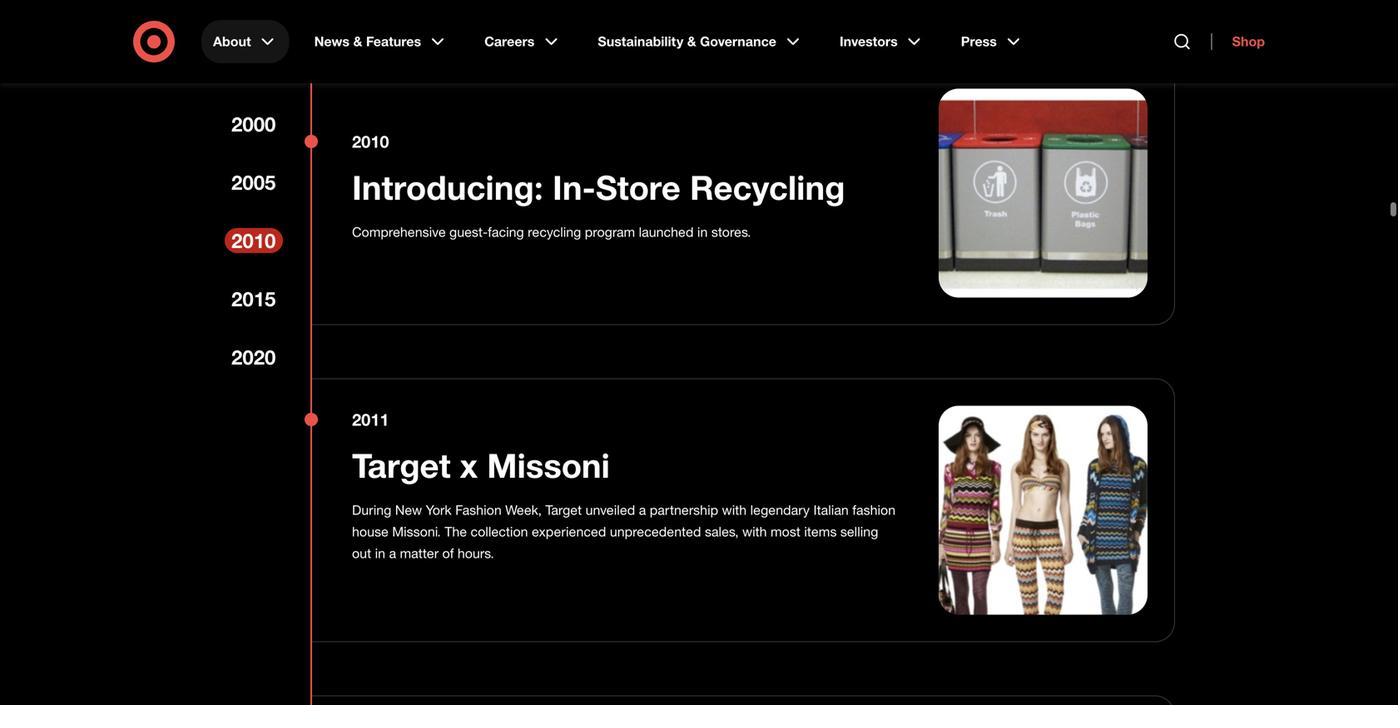 Task type: locate. For each thing, give the bounding box(es) containing it.
0 horizontal spatial in
[[375, 545, 385, 561]]

with
[[722, 502, 747, 518], [742, 524, 767, 540]]

& left governance
[[687, 33, 696, 50]]

house
[[352, 524, 389, 540]]

news & features
[[314, 33, 421, 50]]

introducing:
[[352, 167, 543, 208]]

with up sales,
[[722, 502, 747, 518]]

about link
[[201, 20, 289, 63]]

1 horizontal spatial 2010
[[352, 132, 389, 151]]

0 vertical spatial with
[[722, 502, 747, 518]]

2 & from the left
[[687, 33, 696, 50]]

program
[[585, 224, 635, 240]]

out
[[352, 545, 371, 561]]

in
[[697, 224, 708, 240], [375, 545, 385, 561]]

1 horizontal spatial &
[[687, 33, 696, 50]]

0 horizontal spatial a
[[389, 545, 396, 561]]

week,
[[505, 502, 542, 518]]

a left matter
[[389, 545, 396, 561]]

0 horizontal spatial &
[[353, 33, 362, 50]]

target inside during new york fashion week, target unveiled a partnership with legendary italian fashion house missoni. the collection experienced unprecedented sales, with most items selling out in a matter of hours.
[[546, 502, 582, 518]]

1 vertical spatial target
[[546, 502, 582, 518]]

fashion
[[455, 502, 502, 518]]

&
[[353, 33, 362, 50], [687, 33, 696, 50]]

target
[[352, 445, 451, 486], [546, 502, 582, 518]]

unprecedented
[[610, 524, 701, 540]]

target up "new"
[[352, 445, 451, 486]]

1 horizontal spatial in
[[697, 224, 708, 240]]

target x missoni
[[352, 445, 610, 486]]

2005
[[231, 170, 276, 194]]

0 horizontal spatial 2010
[[231, 228, 276, 253]]

facing
[[488, 224, 524, 240]]

recycling
[[528, 224, 581, 240]]

a
[[639, 502, 646, 518], [389, 545, 396, 561]]

collection
[[471, 524, 528, 540]]

& right news
[[353, 33, 362, 50]]

launched
[[639, 224, 694, 240]]

fashion
[[853, 502, 896, 518]]

0 horizontal spatial target
[[352, 445, 451, 486]]

1 & from the left
[[353, 33, 362, 50]]

in left stores.
[[697, 224, 708, 240]]

1 vertical spatial in
[[375, 545, 385, 561]]

target up experienced
[[546, 502, 582, 518]]

2015 link
[[225, 286, 283, 311]]

press
[[961, 33, 997, 50]]

& inside "link"
[[687, 33, 696, 50]]

about
[[213, 33, 251, 50]]

1 horizontal spatial a
[[639, 502, 646, 518]]

partnership
[[650, 502, 718, 518]]

in right out at the left bottom of the page
[[375, 545, 385, 561]]

news
[[314, 33, 350, 50]]

0 vertical spatial a
[[639, 502, 646, 518]]

2000
[[231, 112, 276, 136]]

x
[[460, 445, 478, 486]]

& for governance
[[687, 33, 696, 50]]

shop
[[1232, 33, 1265, 50]]

1 horizontal spatial target
[[546, 502, 582, 518]]

press link
[[950, 20, 1035, 63]]

2020 link
[[225, 345, 283, 370]]

sustainability
[[598, 33, 684, 50]]

most
[[771, 524, 801, 540]]

2015
[[231, 287, 276, 311]]

a up unprecedented
[[639, 502, 646, 518]]

0 vertical spatial target
[[352, 445, 451, 486]]

missoni
[[487, 445, 610, 486]]

with left most
[[742, 524, 767, 540]]

& for features
[[353, 33, 362, 50]]

unveiled
[[586, 502, 635, 518]]

0 vertical spatial in
[[697, 224, 708, 240]]

missoni.
[[392, 524, 441, 540]]

sales,
[[705, 524, 739, 540]]

items
[[804, 524, 837, 540]]

2010
[[352, 132, 389, 151], [231, 228, 276, 253]]



Task type: describe. For each thing, give the bounding box(es) containing it.
matter
[[400, 545, 439, 561]]

in inside during new york fashion week, target unveiled a partnership with legendary italian fashion house missoni. the collection experienced unprecedented sales, with most items selling out in a matter of hours.
[[375, 545, 385, 561]]

features
[[366, 33, 421, 50]]

experienced
[[532, 524, 606, 540]]

2010 link
[[225, 228, 283, 253]]

hours.
[[458, 545, 494, 561]]

introducing: in-store recycling
[[352, 167, 845, 208]]

guest-
[[450, 224, 488, 240]]

0 vertical spatial 2010
[[352, 132, 389, 151]]

1 vertical spatial with
[[742, 524, 767, 540]]

during
[[352, 502, 392, 518]]

during new york fashion week, target unveiled a partnership with legendary italian fashion house missoni. the collection experienced unprecedented sales, with most items selling out in a matter of hours.
[[352, 502, 896, 561]]

new
[[395, 502, 422, 518]]

comprehensive guest-facing recycling program launched in stores.
[[352, 224, 751, 240]]

selling
[[841, 524, 879, 540]]

news & features link
[[303, 20, 460, 63]]

shop link
[[1212, 33, 1265, 50]]

of
[[442, 545, 454, 561]]

the
[[445, 524, 467, 540]]

sustainability & governance link
[[586, 20, 815, 63]]

2005 link
[[225, 170, 283, 195]]

2020
[[231, 345, 276, 369]]

a group of women posing for a picture image
[[939, 406, 1148, 615]]

york
[[426, 502, 452, 518]]

in-
[[553, 167, 596, 208]]

sustainability & governance
[[598, 33, 777, 50]]

italian
[[814, 502, 849, 518]]

legendary
[[751, 502, 810, 518]]

governance
[[700, 33, 777, 50]]

investors
[[840, 33, 898, 50]]

investors link
[[828, 20, 936, 63]]

comprehensive
[[352, 224, 446, 240]]

careers
[[485, 33, 535, 50]]

1 vertical spatial a
[[389, 545, 396, 561]]

store
[[596, 167, 681, 208]]

2000 link
[[225, 112, 283, 137]]

1 vertical spatial 2010
[[231, 228, 276, 253]]

careers link
[[473, 20, 573, 63]]

recycling
[[690, 167, 845, 208]]

a group of boxes image
[[939, 89, 1148, 298]]

2011
[[352, 410, 389, 430]]

stores.
[[712, 224, 751, 240]]



Task type: vqa. For each thing, say whether or not it's contained in the screenshot.
"Italian"
yes



